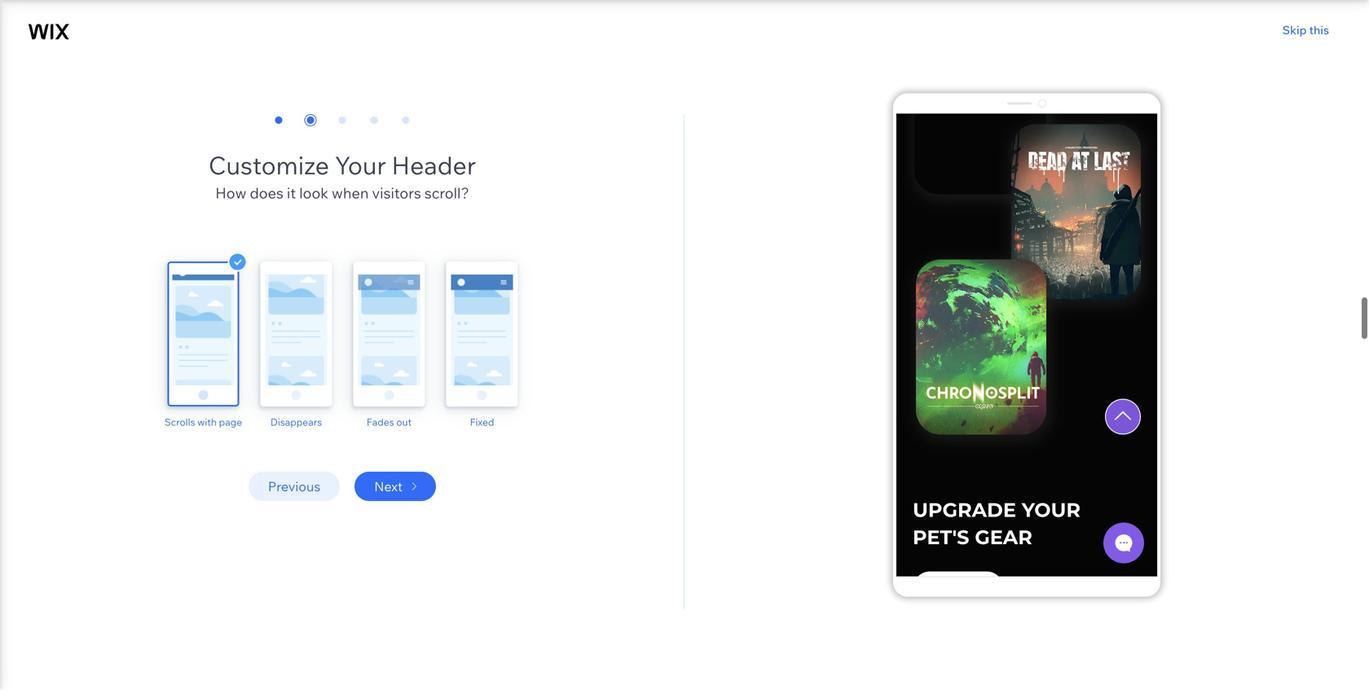 Task type: vqa. For each thing, say whether or not it's contained in the screenshot.
Drop
no



Task type: locate. For each thing, give the bounding box(es) containing it.
how
[[215, 184, 247, 202]]

scroll?
[[425, 184, 469, 202]]

fixed
[[470, 416, 494, 428]]

out
[[396, 416, 412, 428]]

skip
[[1283, 23, 1307, 37]]

this
[[1310, 23, 1330, 37]]

fades out
[[367, 416, 412, 428]]

scrolls
[[165, 416, 195, 428]]

when
[[332, 184, 369, 202]]

your
[[335, 150, 386, 181]]

skip this button
[[1272, 23, 1340, 37]]

previous
[[268, 478, 321, 495]]

skip this
[[1283, 23, 1330, 37]]

previous button
[[249, 472, 340, 501]]



Task type: describe. For each thing, give the bounding box(es) containing it.
next button
[[355, 472, 436, 501]]

look
[[299, 184, 329, 202]]

customize
[[209, 150, 329, 181]]

scrolls with page
[[165, 416, 242, 428]]

header
[[392, 150, 476, 181]]

fades
[[367, 416, 394, 428]]

it
[[287, 184, 296, 202]]

visitors
[[372, 184, 421, 202]]

page
[[219, 416, 242, 428]]

does
[[250, 184, 284, 202]]

disappears
[[271, 416, 322, 428]]

customize your header how does it look when visitors scroll?
[[209, 150, 476, 202]]

with
[[197, 416, 217, 428]]

next
[[374, 478, 403, 495]]



